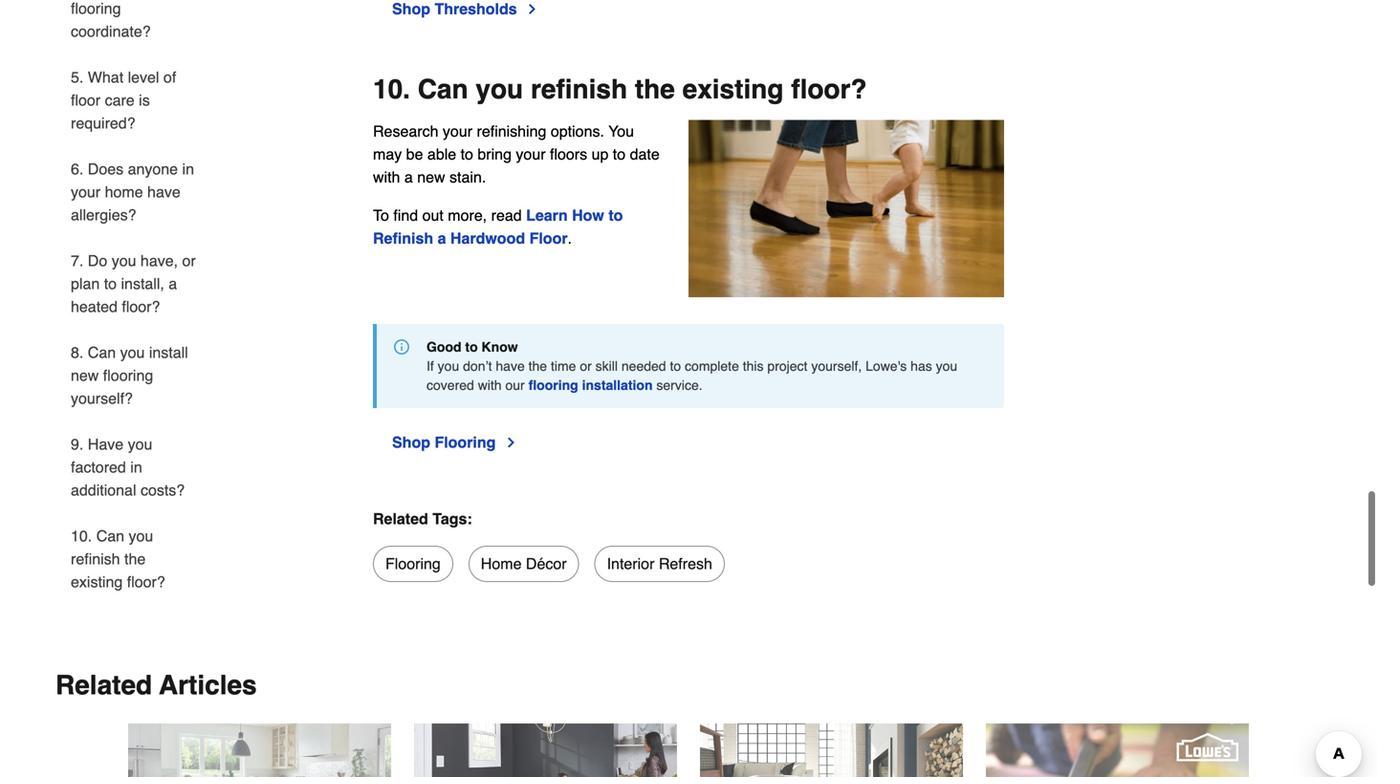 Task type: locate. For each thing, give the bounding box(es) containing it.
with
[[373, 168, 400, 186], [478, 378, 502, 393]]

7. do you have, or plan to install, a heated floor?
[[71, 252, 196, 316]]

you right the have
[[128, 436, 152, 453]]

have down anyone
[[147, 183, 180, 201]]

flooring inside 8. can you install new flooring yourself?
[[103, 367, 153, 384]]

flooring up yourself?
[[103, 367, 153, 384]]

flooring
[[435, 434, 496, 451], [385, 555, 441, 573]]

or inside the 7. do you have, or plan to install, a heated floor?
[[182, 252, 196, 270]]

yourself,
[[811, 359, 862, 374]]

1 vertical spatial related
[[55, 670, 152, 701]]

0 horizontal spatial with
[[373, 168, 400, 186]]

1 vertical spatial have
[[496, 359, 525, 374]]

your down refinishing
[[516, 145, 546, 163]]

can down additional
[[96, 527, 124, 545]]

plan
[[71, 275, 100, 293]]

0 vertical spatial in
[[182, 160, 194, 178]]

in up costs? at the bottom of page
[[130, 459, 142, 476]]

new down 8.
[[71, 367, 99, 384]]

flooring link
[[373, 546, 453, 582]]

0 vertical spatial related
[[373, 510, 428, 528]]

flooring right shop
[[435, 434, 496, 451]]

know
[[482, 339, 518, 355]]

0 vertical spatial have
[[147, 183, 180, 201]]

flooring down related tags:
[[385, 555, 441, 573]]

in inside 6. does anyone in your home have allergies?
[[182, 160, 194, 178]]

1 horizontal spatial related
[[373, 510, 428, 528]]

to
[[461, 145, 473, 163], [613, 145, 626, 163], [609, 206, 623, 224], [104, 275, 117, 293], [465, 339, 478, 355], [670, 359, 681, 374]]

in right anyone
[[182, 160, 194, 178]]

refinish
[[531, 74, 627, 105], [71, 550, 120, 568]]

interior refresh link
[[594, 546, 725, 582]]

have up the our
[[496, 359, 525, 374]]

or up flooring installation "link"
[[580, 359, 592, 374]]

related articles
[[55, 670, 257, 701]]

1 horizontal spatial or
[[580, 359, 592, 374]]

options.
[[551, 122, 604, 140]]

1 vertical spatial 10.
[[71, 527, 92, 545]]

can right 8.
[[88, 344, 116, 361]]

a down to find out more, read
[[438, 229, 446, 247]]

have
[[88, 436, 124, 453]]

1 horizontal spatial existing
[[682, 74, 784, 105]]

can for 8. can you install new flooring yourself? link
[[88, 344, 116, 361]]

you right do
[[112, 252, 136, 270]]

you
[[476, 74, 523, 105], [112, 252, 136, 270], [120, 344, 145, 361], [438, 359, 459, 374], [936, 359, 957, 374], [128, 436, 152, 453], [129, 527, 153, 545]]

0 vertical spatial flooring
[[435, 434, 496, 451]]

1 horizontal spatial flooring
[[528, 378, 578, 393]]

1 vertical spatial or
[[580, 359, 592, 374]]

refinish up options.
[[531, 74, 627, 105]]

1 vertical spatial with
[[478, 378, 502, 393]]

shop flooring
[[392, 434, 496, 451]]

2 vertical spatial your
[[71, 183, 101, 201]]

to right plan
[[104, 275, 117, 293]]

5. what level of floor care is required?
[[71, 68, 176, 132]]

have
[[147, 183, 180, 201], [496, 359, 525, 374]]

to up service.
[[670, 359, 681, 374]]

in
[[182, 160, 194, 178], [130, 459, 142, 476]]

read
[[491, 206, 522, 224]]

8.
[[71, 344, 84, 361]]

7. do you have, or plan to install, a heated floor? link
[[71, 238, 199, 330]]

you inside the 7. do you have, or plan to install, a heated floor?
[[112, 252, 136, 270]]

good
[[427, 339, 461, 355]]

0 horizontal spatial in
[[130, 459, 142, 476]]

install,
[[121, 275, 164, 293]]

related for related tags:
[[373, 510, 428, 528]]

up
[[592, 145, 609, 163]]

1 vertical spatial floor?
[[122, 298, 160, 316]]

0 vertical spatial existing
[[682, 74, 784, 105]]

10.
[[373, 74, 410, 105], [71, 527, 92, 545]]

0 horizontal spatial the
[[124, 550, 146, 568]]

2 horizontal spatial a
[[438, 229, 446, 247]]

you down costs? at the bottom of page
[[129, 527, 153, 545]]

has
[[911, 359, 932, 374]]

10. can you refinish the existing floor? down additional
[[71, 527, 165, 591]]

can
[[418, 74, 468, 105], [88, 344, 116, 361], [96, 527, 124, 545]]

10. down additional
[[71, 527, 92, 545]]

0 horizontal spatial chevron right image
[[503, 435, 519, 450]]

a inside research your refinishing options. you may be able to bring your floors up to date with a new stain.
[[404, 168, 413, 186]]

bring
[[478, 145, 512, 163]]

a
[[404, 168, 413, 186], [438, 229, 446, 247], [169, 275, 177, 293]]

1 horizontal spatial the
[[528, 359, 547, 374]]

can inside 8. can you install new flooring yourself?
[[88, 344, 116, 361]]

related tags:
[[373, 510, 472, 528]]

1 vertical spatial can
[[88, 344, 116, 361]]

your
[[443, 122, 472, 140], [516, 145, 546, 163], [71, 183, 101, 201]]

chevron right image
[[525, 1, 540, 17], [503, 435, 519, 450]]

flooring
[[103, 367, 153, 384], [528, 378, 578, 393]]

1 horizontal spatial refinish
[[531, 74, 627, 105]]

9. have you factored in additional costs?
[[71, 436, 185, 499]]

0 vertical spatial the
[[635, 74, 675, 105]]

a down be
[[404, 168, 413, 186]]

10. inside 10. can you refinish the existing floor?
[[71, 527, 92, 545]]

1 horizontal spatial in
[[182, 160, 194, 178]]

0 vertical spatial with
[[373, 168, 400, 186]]

1 vertical spatial a
[[438, 229, 446, 247]]

0 horizontal spatial related
[[55, 670, 152, 701]]

a inside the learn how to refinish a hardwood floor
[[438, 229, 446, 247]]

1 horizontal spatial with
[[478, 378, 502, 393]]

10. can you refinish the existing floor?
[[373, 74, 867, 105], [71, 527, 165, 591]]

to inside the learn how to refinish a hardwood floor
[[609, 206, 623, 224]]

0 vertical spatial refinish
[[531, 74, 627, 105]]

0 vertical spatial can
[[418, 74, 468, 105]]

can up research
[[418, 74, 468, 105]]

0 vertical spatial new
[[417, 168, 445, 186]]

you inside 10. can you refinish the existing floor? link
[[129, 527, 153, 545]]

research your refinishing options. you may be able to bring your floors up to date with a new stain.
[[373, 122, 660, 186]]

articles
[[159, 670, 257, 701]]

0 vertical spatial or
[[182, 252, 196, 270]]

2 horizontal spatial your
[[516, 145, 546, 163]]

or
[[182, 252, 196, 270], [580, 359, 592, 374]]

the inside 10. can you refinish the existing floor? link
[[124, 550, 146, 568]]

with down may
[[373, 168, 400, 186]]

0 horizontal spatial or
[[182, 252, 196, 270]]

0 horizontal spatial have
[[147, 183, 180, 201]]

6. does anyone in your home have allergies? link
[[71, 146, 199, 238]]

0 horizontal spatial flooring
[[103, 367, 153, 384]]

0 horizontal spatial refinish
[[71, 550, 120, 568]]

0 horizontal spatial a
[[169, 275, 177, 293]]

interior
[[607, 555, 655, 573]]

0 horizontal spatial 10.
[[71, 527, 92, 545]]

or right have,
[[182, 252, 196, 270]]

new
[[417, 168, 445, 186], [71, 367, 99, 384]]

2 vertical spatial the
[[124, 550, 146, 568]]

can inside 10. can you refinish the existing floor?
[[96, 527, 124, 545]]

stain.
[[450, 168, 486, 186]]

this
[[743, 359, 764, 374]]

1 horizontal spatial 10.
[[373, 74, 410, 105]]

1 vertical spatial chevron right image
[[503, 435, 519, 450]]

to inside the 7. do you have, or plan to install, a heated floor?
[[104, 275, 117, 293]]

what
[[88, 68, 123, 86]]

to right how
[[609, 206, 623, 224]]

1 vertical spatial in
[[130, 459, 142, 476]]

flooring down the time
[[528, 378, 578, 393]]

1 horizontal spatial your
[[443, 122, 472, 140]]

anyone
[[128, 160, 178, 178]]

able
[[427, 145, 456, 163]]

1 horizontal spatial new
[[417, 168, 445, 186]]

5.
[[71, 68, 84, 86]]

new down able
[[417, 168, 445, 186]]

10. up research
[[373, 74, 410, 105]]

related
[[373, 510, 428, 528], [55, 670, 152, 701]]

floor? inside the 7. do you have, or plan to install, a heated floor?
[[122, 298, 160, 316]]

existing
[[682, 74, 784, 105], [71, 573, 123, 591]]

the down costs? at the bottom of page
[[124, 550, 146, 568]]

laminate wood-look flooring in a living room with a wood-burning fireplace and large windows. image
[[700, 724, 963, 777]]

your down 6.
[[71, 183, 101, 201]]

project
[[767, 359, 808, 374]]

do
[[88, 252, 107, 270]]

out
[[422, 206, 444, 224]]

9.
[[71, 436, 84, 453]]

refinish down additional
[[71, 550, 120, 568]]

service.
[[656, 378, 703, 393]]

with inside 'if you don't have the time or skill needed to complete this project yourself, lowe's has you covered with our'
[[478, 378, 502, 393]]

0 vertical spatial 10. can you refinish the existing floor?
[[373, 74, 867, 105]]

1 horizontal spatial chevron right image
[[525, 1, 540, 17]]

with down don't
[[478, 378, 502, 393]]

the left the time
[[528, 359, 547, 374]]

have inside 'if you don't have the time or skill needed to complete this project yourself, lowe's has you covered with our'
[[496, 359, 525, 374]]

the
[[635, 74, 675, 105], [528, 359, 547, 374], [124, 550, 146, 568]]

a down have,
[[169, 275, 177, 293]]

1 vertical spatial 10. can you refinish the existing floor?
[[71, 527, 165, 591]]

a mother and baby walking on a hardwood floor. image
[[689, 120, 1004, 298]]

10. can you refinish the existing floor? up you
[[373, 74, 867, 105]]

hardwood
[[450, 229, 525, 247]]

2 vertical spatial can
[[96, 527, 124, 545]]

research
[[373, 122, 438, 140]]

floors
[[550, 145, 587, 163]]

1 horizontal spatial a
[[404, 168, 413, 186]]

you left install
[[120, 344, 145, 361]]

0 horizontal spatial your
[[71, 183, 101, 201]]

1 vertical spatial new
[[71, 367, 99, 384]]

the up date
[[635, 74, 675, 105]]

1 vertical spatial the
[[528, 359, 547, 374]]

0 horizontal spatial new
[[71, 367, 99, 384]]

you right "if"
[[438, 359, 459, 374]]

1 horizontal spatial have
[[496, 359, 525, 374]]

2 vertical spatial a
[[169, 275, 177, 293]]

1 vertical spatial existing
[[71, 573, 123, 591]]

décor
[[526, 555, 567, 573]]

0 vertical spatial 10.
[[373, 74, 410, 105]]

0 vertical spatial chevron right image
[[525, 1, 540, 17]]

good to know
[[427, 339, 518, 355]]

your up able
[[443, 122, 472, 140]]

7.
[[71, 252, 84, 270]]

0 vertical spatial a
[[404, 168, 413, 186]]

you up refinishing
[[476, 74, 523, 105]]



Task type: vqa. For each thing, say whether or not it's contained in the screenshot.
Lighting & Ceiling Fans chevron right icon
no



Task type: describe. For each thing, give the bounding box(es) containing it.
may
[[373, 145, 402, 163]]

covered
[[427, 378, 474, 393]]

tags:
[[432, 510, 472, 528]]

complete
[[685, 359, 739, 374]]

needed
[[621, 359, 666, 374]]

10. can you refinish the existing floor? link
[[71, 514, 199, 594]]

0 vertical spatial floor?
[[791, 74, 867, 105]]

install
[[149, 344, 188, 361]]

a video showing how to install solid hardwood flooring. image
[[986, 724, 1249, 777]]

floor
[[529, 229, 568, 247]]

with inside research your refinishing options. you may be able to bring your floors up to date with a new stain.
[[373, 168, 400, 186]]

don't
[[463, 359, 492, 374]]

6.
[[71, 160, 84, 178]]

1 horizontal spatial 10. can you refinish the existing floor?
[[373, 74, 867, 105]]

interior refresh
[[607, 555, 712, 573]]

or inside 'if you don't have the time or skill needed to complete this project yourself, lowe's has you covered with our'
[[580, 359, 592, 374]]

have inside 6. does anyone in your home have allergies?
[[147, 183, 180, 201]]

0 horizontal spatial existing
[[71, 573, 123, 591]]

learn how to refinish a hardwood floor link
[[373, 206, 623, 247]]

in inside 9. have you factored in additional costs?
[[130, 459, 142, 476]]

.
[[568, 229, 572, 247]]

info image
[[394, 339, 409, 355]]

home
[[481, 555, 522, 573]]

required?
[[71, 114, 135, 132]]

a inside the 7. do you have, or plan to install, a heated floor?
[[169, 275, 177, 293]]

to up stain.
[[461, 145, 473, 163]]

flooring installation link
[[528, 378, 653, 393]]

home décor
[[481, 555, 567, 573]]

be
[[406, 145, 423, 163]]

related for related articles
[[55, 670, 152, 701]]

does
[[88, 160, 124, 178]]

chevron right image inside shop flooring link
[[503, 435, 519, 450]]

allergies?
[[71, 206, 136, 224]]

0 vertical spatial your
[[443, 122, 472, 140]]

date
[[630, 145, 660, 163]]

you right has
[[936, 359, 957, 374]]

you inside 8. can you install new flooring yourself?
[[120, 344, 145, 361]]

factored
[[71, 459, 126, 476]]

learn how to refinish a hardwood floor
[[373, 206, 623, 247]]

you inside 9. have you factored in additional costs?
[[128, 436, 152, 453]]

you
[[608, 122, 634, 140]]

shop flooring link
[[392, 431, 519, 454]]

level
[[128, 68, 159, 86]]

8. can you install new flooring yourself? link
[[71, 330, 199, 422]]

to up don't
[[465, 339, 478, 355]]

2 vertical spatial floor?
[[127, 573, 165, 591]]

to find out more, read
[[373, 206, 526, 224]]

lowe's
[[866, 359, 907, 374]]

find
[[393, 206, 418, 224]]

8. can you install new flooring yourself?
[[71, 344, 188, 407]]

yourself?
[[71, 390, 133, 407]]

to
[[373, 206, 389, 224]]

to right up
[[613, 145, 626, 163]]

refresh
[[659, 555, 712, 573]]

1 vertical spatial refinish
[[71, 550, 120, 568]]

new inside research your refinishing options. you may be able to bring your floors up to date with a new stain.
[[417, 168, 445, 186]]

shop
[[392, 434, 430, 451]]

2 horizontal spatial the
[[635, 74, 675, 105]]

to inside 'if you don't have the time or skill needed to complete this project yourself, lowe's has you covered with our'
[[670, 359, 681, 374]]

home décor link
[[468, 546, 579, 582]]

additional
[[71, 482, 136, 499]]

our
[[505, 378, 525, 393]]

new inside 8. can you install new flooring yourself?
[[71, 367, 99, 384]]

5. what level of floor care is required? link
[[71, 55, 199, 146]]

more,
[[448, 206, 487, 224]]

can for 10. can you refinish the existing floor? link
[[96, 527, 124, 545]]

a kitchen with wood plank flooring. image
[[128, 724, 391, 777]]

the inside 'if you don't have the time or skill needed to complete this project yourself, lowe's has you covered with our'
[[528, 359, 547, 374]]

is
[[139, 91, 150, 109]]

refinish
[[373, 229, 433, 247]]

flooring installation service.
[[528, 378, 703, 393]]

care
[[105, 91, 135, 109]]

9. have you factored in additional costs? link
[[71, 422, 199, 514]]

floor
[[71, 91, 101, 109]]

home
[[105, 183, 143, 201]]

refinishing
[[477, 122, 546, 140]]

two girls sitting sitting at a kitchen table being served food by their mother. image
[[414, 724, 677, 777]]

0 horizontal spatial 10. can you refinish the existing floor?
[[71, 527, 165, 591]]

heated
[[71, 298, 118, 316]]

have,
[[141, 252, 178, 270]]

your inside 6. does anyone in your home have allergies?
[[71, 183, 101, 201]]

of
[[163, 68, 176, 86]]

1 vertical spatial your
[[516, 145, 546, 163]]

skill
[[595, 359, 618, 374]]

1 vertical spatial flooring
[[385, 555, 441, 573]]

installation
[[582, 378, 653, 393]]

time
[[551, 359, 576, 374]]

if you don't have the time or skill needed to complete this project yourself, lowe's has you covered with our
[[427, 359, 957, 393]]

how
[[572, 206, 604, 224]]

if
[[427, 359, 434, 374]]

6. does anyone in your home have allergies?
[[71, 160, 194, 224]]

learn
[[526, 206, 568, 224]]



